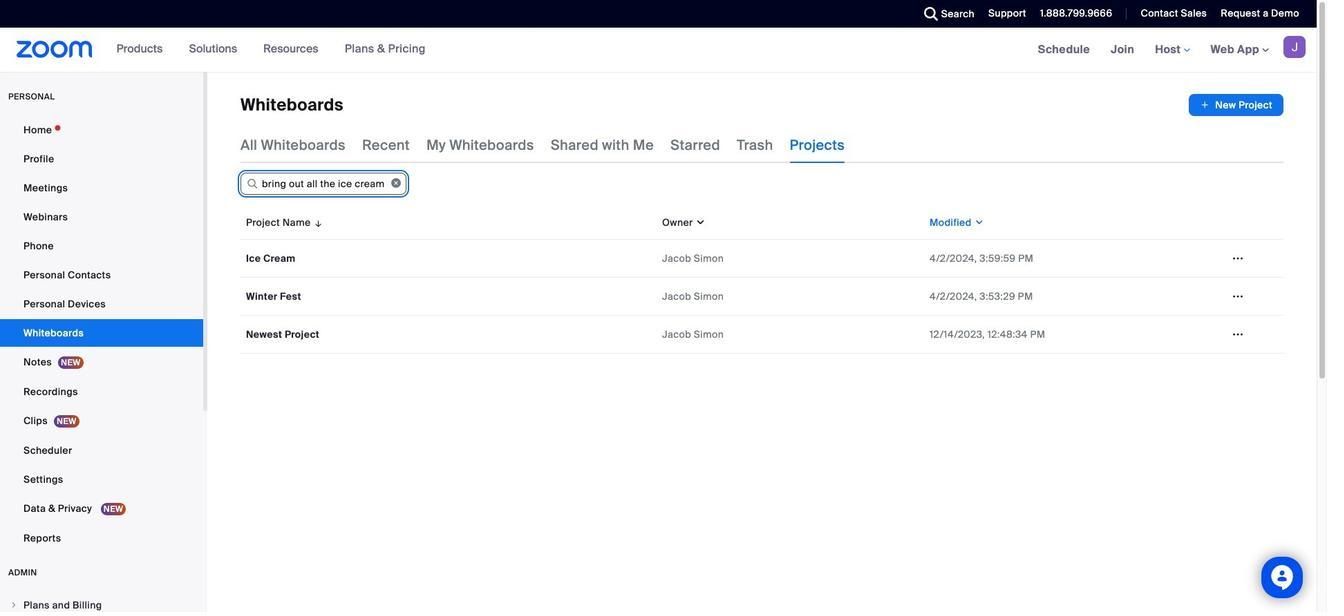 Task type: locate. For each thing, give the bounding box(es) containing it.
personal menu menu
[[0, 116, 203, 554]]

arrow down image
[[311, 214, 323, 231]]

menu item
[[0, 592, 203, 612]]

1 edit project image from the top
[[1227, 252, 1249, 265]]

profile picture image
[[1284, 36, 1306, 58]]

zoom logo image
[[17, 41, 92, 58]]

application
[[241, 206, 1294, 364]]

edit project image
[[1227, 252, 1249, 265], [1227, 290, 1249, 303], [1227, 328, 1249, 341]]

1 horizontal spatial down image
[[972, 216, 984, 229]]

down image
[[693, 216, 706, 229], [972, 216, 984, 229]]

product information navigation
[[106, 28, 436, 72]]

tabs of all whiteboard page tab list
[[241, 127, 845, 163]]

0 vertical spatial edit project image
[[1227, 252, 1249, 265]]

banner
[[0, 28, 1317, 73]]

2 vertical spatial edit project image
[[1227, 328, 1249, 341]]

3 edit project image from the top
[[1227, 328, 1249, 341]]

0 horizontal spatial down image
[[693, 216, 706, 229]]

1 vertical spatial edit project image
[[1227, 290, 1249, 303]]



Task type: vqa. For each thing, say whether or not it's contained in the screenshot.
bottom The "Is"
no



Task type: describe. For each thing, give the bounding box(es) containing it.
Search text field
[[241, 173, 406, 195]]

meetings navigation
[[1028, 28, 1317, 73]]

1 down image from the left
[[693, 216, 706, 229]]

2 down image from the left
[[972, 216, 984, 229]]

right image
[[10, 601, 18, 610]]

2 edit project image from the top
[[1227, 290, 1249, 303]]

add image
[[1200, 98, 1210, 112]]



